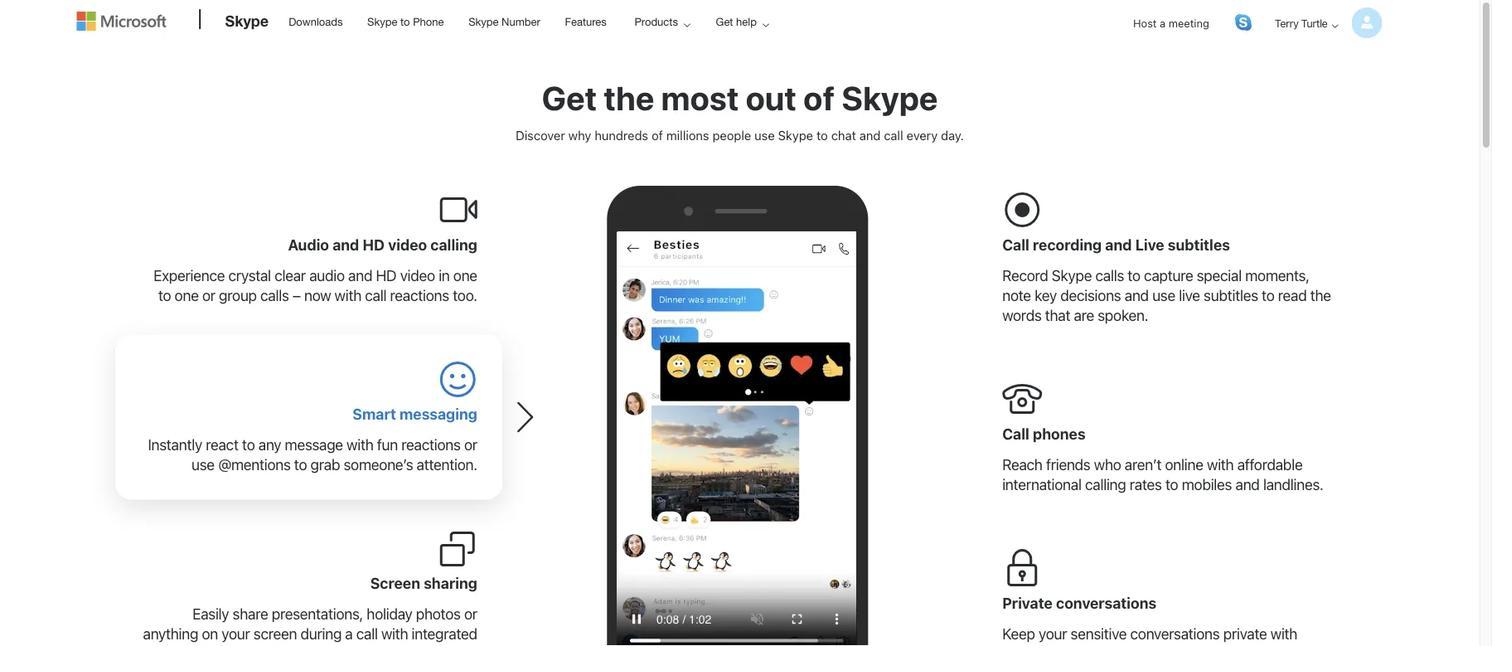 Task type: vqa. For each thing, say whether or not it's contained in the screenshot.

yes



Task type: describe. For each thing, give the bounding box(es) containing it.
get help
[[716, 15, 757, 28]]

menu bar containing host a meeting
[[77, 2, 1404, 87]]

grab
[[311, 456, 340, 473]]

get for get help
[[716, 15, 733, 28]]

industry
[[1003, 645, 1055, 646]]

and inside experience crystal clear audio and hd video in one to one or group calls – now with call reactions too.
[[348, 266, 373, 284]]

0 vertical spatial use
[[755, 128, 775, 142]]

 link
[[1235, 14, 1252, 31]]

screen sharing
[[370, 574, 478, 592]]

video showcase of features available on skype. skype provides you with audio and hd video calling, smart messaging, screen sharing, call recording and live subtitles, call to phones and on top of all we're keeping your conversations private. element
[[617, 231, 857, 646]]

every
[[907, 128, 938, 142]]

sharing
[[424, 574, 478, 592]]

and left live
[[1106, 236, 1132, 254]]

mobiles
[[1182, 475, 1232, 493]]

with for 
[[347, 436, 374, 453]]

and up audio
[[333, 236, 359, 254]]

call phones
[[1003, 425, 1086, 443]]

and inside reach friends who aren't online with affordable international calling rates to mobiles and landlines.
[[1236, 475, 1260, 493]]

smart messaging
[[353, 405, 478, 423]]

video inside experience crystal clear audio and hd video in one to one or group calls – now with call reactions too.
[[400, 266, 435, 284]]

1 horizontal spatial of
[[804, 78, 835, 117]]

private
[[1224, 625, 1268, 643]]

call for 
[[1003, 236, 1030, 254]]

avatar image
[[1352, 7, 1383, 38]]

and inside record skype calls to capture special moments, note key decisions and use live subtitles to read the words that are spoken.
[[1125, 286, 1149, 304]]

a inside easily share presentations, holiday photos or anything on your screen during a call with integrated screen sharing.
[[345, 625, 353, 643]]

during
[[301, 625, 342, 643]]

presentations,
[[272, 605, 363, 623]]

host a meeting link
[[1120, 2, 1223, 44]]

holiday
[[367, 605, 413, 623]]

your inside keep your sensitive conversations private with industry standard end to end encryption.
[[1039, 625, 1068, 643]]

record skype calls to capture special moments, note key decisions and use live subtitles to read the words that are spoken.
[[1003, 266, 1332, 324]]

call for 
[[1003, 425, 1030, 443]]

calls inside record skype calls to capture special moments, note key decisions and use live subtitles to read the words that are spoken.
[[1096, 266, 1125, 284]]

a inside menu bar
[[1160, 17, 1166, 29]]

rates
[[1130, 475, 1162, 493]]

decisions
[[1061, 286, 1122, 304]]

downloads
[[289, 15, 343, 28]]

live
[[1136, 236, 1165, 254]]

spoken.
[[1098, 306, 1149, 324]]

easily share presentations, holiday photos or anything on your screen during a call with integrated screen sharing.
[[143, 605, 478, 646]]

note
[[1003, 286, 1031, 304]]

to inside keep your sensitive conversations private with industry standard end to end encryption.
[[1147, 645, 1160, 646]]

get for get the most out of skype
[[542, 78, 597, 117]]

the inside record skype calls to capture special moments, note key decisions and use live subtitles to read the words that are spoken.
[[1311, 286, 1332, 304]]

microsoft image
[[77, 12, 166, 31]]

are
[[1074, 306, 1095, 324]]


[[438, 190, 478, 230]]

crystal
[[228, 266, 271, 284]]

to inside reach friends who aren't online with affordable international calling rates to mobiles and landlines.
[[1166, 475, 1179, 493]]

0 vertical spatial subtitles
[[1168, 236, 1231, 254]]

terry
[[1275, 17, 1299, 29]]

recording
[[1033, 236, 1102, 254]]


[[1003, 379, 1043, 419]]

discover why hundreds of millions people use skype to chat and call every day.
[[516, 128, 964, 142]]

discover
[[516, 128, 565, 142]]

to up @mentions
[[242, 436, 255, 453]]

1 vertical spatial of
[[652, 128, 663, 142]]

with inside easily share presentations, holiday photos or anything on your screen during a call with integrated screen sharing.
[[381, 625, 408, 643]]

read
[[1279, 286, 1307, 304]]

with for 
[[1207, 456, 1234, 473]]

millions
[[667, 128, 709, 142]]

terry turtle link
[[1262, 2, 1383, 44]]

help
[[736, 15, 757, 28]]

record
[[1003, 266, 1049, 284]]

any
[[259, 436, 281, 453]]

terry turtle
[[1275, 17, 1328, 29]]

phones
[[1033, 425, 1086, 443]]

phone
[[413, 15, 444, 28]]

audio
[[288, 236, 329, 254]]

your inside easily share presentations, holiday photos or anything on your screen during a call with integrated screen sharing.
[[222, 625, 250, 643]]

or inside experience crystal clear audio and hd video in one to one or group calls – now with call reactions too.
[[202, 286, 215, 304]]

get help button
[[702, 1, 783, 42]]

sharing.
[[426, 645, 478, 646]]

host
[[1134, 17, 1157, 29]]


[[1003, 190, 1043, 230]]

products
[[635, 15, 678, 28]]

share
[[233, 605, 268, 623]]

2 end from the left
[[1163, 645, 1188, 646]]

audio and hd video calling
[[288, 236, 478, 254]]

keep
[[1003, 625, 1036, 643]]

easily
[[193, 605, 229, 623]]

skype inside record skype calls to capture special moments, note key decisions and use live subtitles to read the words that are spoken.
[[1052, 266, 1092, 284]]

number
[[502, 15, 541, 28]]

someone's
[[344, 456, 413, 473]]

clear
[[275, 266, 306, 284]]

photos
[[416, 605, 461, 623]]

reach friends who aren't online with affordable international calling rates to mobiles and landlines.
[[1003, 456, 1324, 493]]

affordable
[[1238, 456, 1303, 473]]

skype link
[[217, 1, 277, 46]]

now
[[304, 286, 331, 304]]

that
[[1046, 306, 1071, 324]]

skype number
[[469, 15, 541, 28]]

most
[[661, 78, 739, 117]]

key
[[1035, 286, 1057, 304]]

to down moments,
[[1262, 286, 1275, 304]]

1 horizontal spatial screen
[[379, 645, 423, 646]]

products button
[[621, 1, 704, 42]]

hd inside experience crystal clear audio and hd video in one to one or group calls – now with call reactions too.
[[376, 266, 397, 284]]

call inside easily share presentations, holiday photos or anything on your screen during a call with integrated screen sharing.
[[356, 625, 378, 643]]

0 vertical spatial the
[[604, 78, 655, 117]]

private
[[1003, 594, 1053, 612]]

fun
[[377, 436, 398, 453]]



Task type: locate. For each thing, give the bounding box(es) containing it.
host a meeting
[[1134, 17, 1210, 29]]

with down 'holiday'
[[381, 625, 408, 643]]

your up industry
[[1039, 625, 1068, 643]]

or
[[202, 286, 215, 304], [464, 436, 478, 453], [464, 605, 478, 623]]

1 horizontal spatial get
[[716, 15, 733, 28]]

1 vertical spatial reactions
[[402, 436, 461, 453]]

–
[[293, 286, 301, 304]]

1 vertical spatial screen
[[379, 645, 423, 646]]

skype down out
[[778, 128, 814, 142]]

subtitles up special
[[1168, 236, 1231, 254]]

call left every
[[884, 128, 904, 142]]

0 vertical spatial call
[[1003, 236, 1030, 254]]

to inside experience crystal clear audio and hd video in one to one or group calls – now with call reactions too.
[[158, 286, 171, 304]]

experience
[[154, 266, 225, 284]]

1 your from the left
[[222, 625, 250, 643]]

arrow down image
[[1326, 16, 1346, 36]]

experience crystal clear audio and hd video in one to one or group calls – now with call reactions too.
[[154, 266, 478, 304]]

0 horizontal spatial of
[[652, 128, 663, 142]]

subtitles down special
[[1204, 286, 1259, 304]]

0 vertical spatial calls
[[1096, 266, 1125, 284]]

0 vertical spatial call
[[884, 128, 904, 142]]


[[438, 529, 478, 568]]

a
[[1160, 17, 1166, 29], [345, 625, 353, 643]]

1 horizontal spatial the
[[1311, 286, 1332, 304]]

calls left –
[[260, 286, 289, 304]]

international
[[1003, 475, 1082, 493]]

use right people
[[755, 128, 775, 142]]

online
[[1166, 456, 1204, 473]]

reactions inside experience crystal clear audio and hd video in one to one or group calls – now with call reactions too.
[[390, 286, 449, 304]]

chat
[[832, 128, 856, 142]]

who
[[1094, 456, 1122, 473]]

anything
[[143, 625, 198, 643]]

conversations
[[1057, 594, 1157, 612], [1131, 625, 1220, 643]]

0 horizontal spatial calling
[[431, 236, 478, 254]]

skype inside "link"
[[225, 12, 269, 29]]

2 call from the top
[[1003, 425, 1030, 443]]

with inside instantly react to any message with fun reactions or use @mentions to grab someone's attention.
[[347, 436, 374, 453]]

get the most out of skype
[[542, 78, 938, 117]]

sensitive
[[1071, 625, 1127, 643]]

your down share
[[222, 625, 250, 643]]

1 horizontal spatial your
[[1039, 625, 1068, 643]]

calling inside reach friends who aren't online with affordable international calling rates to mobiles and landlines.
[[1085, 475, 1127, 493]]

on
[[202, 625, 218, 643]]

1 horizontal spatial use
[[755, 128, 775, 142]]

attention.
[[417, 456, 478, 473]]

and up spoken.
[[1125, 286, 1149, 304]]

of left millions
[[652, 128, 663, 142]]

1 vertical spatial use
[[1153, 286, 1176, 304]]

private conversations
[[1003, 594, 1157, 612]]

0 horizontal spatial the
[[604, 78, 655, 117]]

instantly react to any message with fun reactions or use @mentions to grab someone's attention.
[[148, 436, 478, 473]]

0 horizontal spatial use
[[192, 456, 215, 473]]

0 vertical spatial video
[[388, 236, 427, 254]]

end down sensitive
[[1119, 645, 1143, 646]]

conversations inside keep your sensitive conversations private with industry standard end to end encryption.
[[1131, 625, 1220, 643]]

0 horizontal spatial calls
[[260, 286, 289, 304]]

to down experience in the top of the page
[[158, 286, 171, 304]]

get up "why" at the top left of page
[[542, 78, 597, 117]]

screen down 'holiday'
[[379, 645, 423, 646]]

smart
[[353, 405, 396, 423]]

0 vertical spatial calling
[[431, 236, 478, 254]]

2 your from the left
[[1039, 625, 1068, 643]]

message
[[285, 436, 343, 453]]

instantly
[[148, 436, 202, 453]]

1 vertical spatial get
[[542, 78, 597, 117]]

skype to phone link
[[360, 1, 452, 41]]

0 vertical spatial hd
[[363, 236, 385, 254]]

get left help
[[716, 15, 733, 28]]

the up hundreds
[[604, 78, 655, 117]]

calling
[[431, 236, 478, 254], [1085, 475, 1127, 493]]

turtle
[[1302, 17, 1328, 29]]

group
[[219, 286, 257, 304]]

0 horizontal spatial a
[[345, 625, 353, 643]]

a right during
[[345, 625, 353, 643]]

features
[[565, 15, 607, 28]]

1 vertical spatial subtitles
[[1204, 286, 1259, 304]]

1 horizontal spatial end
[[1163, 645, 1188, 646]]

hundreds
[[595, 128, 649, 142]]

0 vertical spatial conversations
[[1057, 594, 1157, 612]]

special
[[1197, 266, 1242, 284]]

conversations up sensitive
[[1057, 594, 1157, 612]]

reach
[[1003, 456, 1043, 473]]

too.
[[453, 286, 478, 304]]

in
[[439, 266, 450, 284]]

1 vertical spatial hd
[[376, 266, 397, 284]]

screen
[[370, 574, 420, 592]]

calls up decisions
[[1096, 266, 1125, 284]]

skype left downloads 'link'
[[225, 12, 269, 29]]

integrated
[[412, 625, 478, 643]]

skype to phone
[[367, 15, 444, 28]]

or inside easily share presentations, holiday photos or anything on your screen during a call with integrated screen sharing.
[[464, 605, 478, 623]]

of up chat
[[804, 78, 835, 117]]

1 call from the top
[[1003, 236, 1030, 254]]

1 vertical spatial the
[[1311, 286, 1332, 304]]

to right standard
[[1147, 645, 1160, 646]]

and right audio
[[348, 266, 373, 284]]

with for 
[[1271, 625, 1298, 643]]

live
[[1179, 286, 1201, 304]]

0 horizontal spatial your
[[222, 625, 250, 643]]

2 vertical spatial call
[[356, 625, 378, 643]]

use inside record skype calls to capture special moments, note key decisions and use live subtitles to read the words that are spoken.
[[1153, 286, 1176, 304]]

to left 'phone'
[[401, 15, 410, 28]]

@mentions
[[218, 456, 291, 473]]

use down 'capture'
[[1153, 286, 1176, 304]]

with up mobiles
[[1207, 456, 1234, 473]]

menu bar
[[77, 2, 1404, 87]]

with inside experience crystal clear audio and hd video in one to one or group calls – now with call reactions too.
[[335, 286, 362, 304]]

1 horizontal spatial calling
[[1085, 475, 1127, 493]]

1 vertical spatial conversations
[[1131, 625, 1220, 643]]

screen down share
[[254, 625, 297, 643]]

1 vertical spatial calling
[[1085, 475, 1127, 493]]

with down audio
[[335, 286, 362, 304]]

2 vertical spatial or
[[464, 605, 478, 623]]

one down experience in the top of the page
[[175, 286, 199, 304]]

with inside reach friends who aren't online with affordable international calling rates to mobiles and landlines.
[[1207, 456, 1234, 473]]

hd
[[363, 236, 385, 254], [376, 266, 397, 284]]

call up reach
[[1003, 425, 1030, 443]]

calling down who at bottom
[[1085, 475, 1127, 493]]

1 end from the left
[[1119, 645, 1143, 646]]

skype number link
[[461, 1, 548, 41]]

with right private
[[1271, 625, 1298, 643]]

meeting
[[1169, 17, 1210, 29]]

messaging
[[400, 405, 478, 423]]

video
[[388, 236, 427, 254], [400, 266, 435, 284]]

reactions up the attention.
[[402, 436, 461, 453]]

subtitles
[[1168, 236, 1231, 254], [1204, 286, 1259, 304]]

hd down audio and hd video calling
[[376, 266, 397, 284]]

reactions down in
[[390, 286, 449, 304]]

downloads link
[[281, 1, 350, 41]]

why
[[569, 128, 592, 142]]

the right the read
[[1311, 286, 1332, 304]]

reactions inside instantly react to any message with fun reactions or use @mentions to grab someone's attention.
[[402, 436, 461, 453]]

keep your sensitive conversations private with industry standard end to end encryption.
[[1003, 625, 1298, 646]]

0 vertical spatial reactions
[[390, 286, 449, 304]]

hd right 'audio'
[[363, 236, 385, 254]]

call down audio and hd video calling
[[365, 286, 387, 304]]

skype left number
[[469, 15, 499, 28]]

0 vertical spatial get
[[716, 15, 733, 28]]

call recording and live subtitles
[[1003, 236, 1231, 254]]

one up the 'too.'
[[453, 266, 478, 284]]

and right chat
[[860, 128, 881, 142]]

1 vertical spatial or
[[464, 436, 478, 453]]

calls inside experience crystal clear audio and hd video in one to one or group calls – now with call reactions too.
[[260, 286, 289, 304]]

use inside instantly react to any message with fun reactions or use @mentions to grab someone's attention.
[[192, 456, 215, 473]]

conversations up encryption.
[[1131, 625, 1220, 643]]

0 horizontal spatial end
[[1119, 645, 1143, 646]]

0 horizontal spatial screen
[[254, 625, 297, 643]]


[[438, 359, 478, 399]]

2 horizontal spatial use
[[1153, 286, 1176, 304]]

standard
[[1058, 645, 1115, 646]]

encryption.
[[1191, 645, 1264, 646]]

1 vertical spatial call
[[1003, 425, 1030, 443]]

use
[[755, 128, 775, 142], [1153, 286, 1176, 304], [192, 456, 215, 473]]

1 vertical spatial video
[[400, 266, 435, 284]]

screen
[[254, 625, 297, 643], [379, 645, 423, 646]]

get inside dropdown button
[[716, 15, 733, 28]]

audio
[[309, 266, 345, 284]]

subtitles inside record skype calls to capture special moments, note key decisions and use live subtitles to read the words that are spoken.
[[1204, 286, 1259, 304]]

1 vertical spatial a
[[345, 625, 353, 643]]

calls
[[1096, 266, 1125, 284], [260, 286, 289, 304]]

skype up every
[[842, 78, 938, 117]]

1 horizontal spatial calls
[[1096, 266, 1125, 284]]

call down 'holiday'
[[356, 625, 378, 643]]

use down "react"
[[192, 456, 215, 473]]

call up record
[[1003, 236, 1030, 254]]

reactions
[[390, 286, 449, 304], [402, 436, 461, 453]]

day.
[[941, 128, 964, 142]]

1 horizontal spatial a
[[1160, 17, 1166, 29]]

1 vertical spatial calls
[[260, 286, 289, 304]]

0 vertical spatial or
[[202, 286, 215, 304]]

end left encryption.
[[1163, 645, 1188, 646]]

moments,
[[1246, 266, 1310, 284]]

a right host
[[1160, 17, 1166, 29]]

call inside experience crystal clear audio and hd video in one to one or group calls – now with call reactions too.
[[365, 286, 387, 304]]

0 horizontal spatial get
[[542, 78, 597, 117]]

of
[[804, 78, 835, 117], [652, 128, 663, 142]]

skype
[[225, 12, 269, 29], [367, 15, 398, 28], [469, 15, 499, 28], [842, 78, 938, 117], [778, 128, 814, 142], [1052, 266, 1092, 284]]

friends
[[1046, 456, 1091, 473]]

0 vertical spatial a
[[1160, 17, 1166, 29]]

with inside keep your sensitive conversations private with industry standard end to end encryption.
[[1271, 625, 1298, 643]]

to down live
[[1128, 266, 1141, 284]]

or up the attention.
[[464, 436, 478, 453]]

1 vertical spatial call
[[365, 286, 387, 304]]

0 horizontal spatial one
[[175, 286, 199, 304]]

and down affordable at the right of the page
[[1236, 475, 1260, 493]]

skype up decisions
[[1052, 266, 1092, 284]]

skype left 'phone'
[[367, 15, 398, 28]]

and
[[860, 128, 881, 142], [333, 236, 359, 254], [1106, 236, 1132, 254], [348, 266, 373, 284], [1125, 286, 1149, 304], [1236, 475, 1260, 493]]

calling up in
[[431, 236, 478, 254]]

0 vertical spatial of
[[804, 78, 835, 117]]

or down experience in the top of the page
[[202, 286, 215, 304]]

landlines.
[[1264, 475, 1324, 493]]

to down online
[[1166, 475, 1179, 493]]

0 vertical spatial one
[[453, 266, 478, 284]]

0 vertical spatial screen
[[254, 625, 297, 643]]

capture
[[1144, 266, 1194, 284]]

or right photos
[[464, 605, 478, 623]]

2 vertical spatial use
[[192, 456, 215, 473]]

1 vertical spatial one
[[175, 286, 199, 304]]

or inside instantly react to any message with fun reactions or use @mentions to grab someone's attention.
[[464, 436, 478, 453]]

with up someone's
[[347, 436, 374, 453]]

to left chat
[[817, 128, 828, 142]]

words
[[1003, 306, 1042, 324]]

1 horizontal spatial one
[[453, 266, 478, 284]]

to down the message
[[294, 456, 307, 473]]



